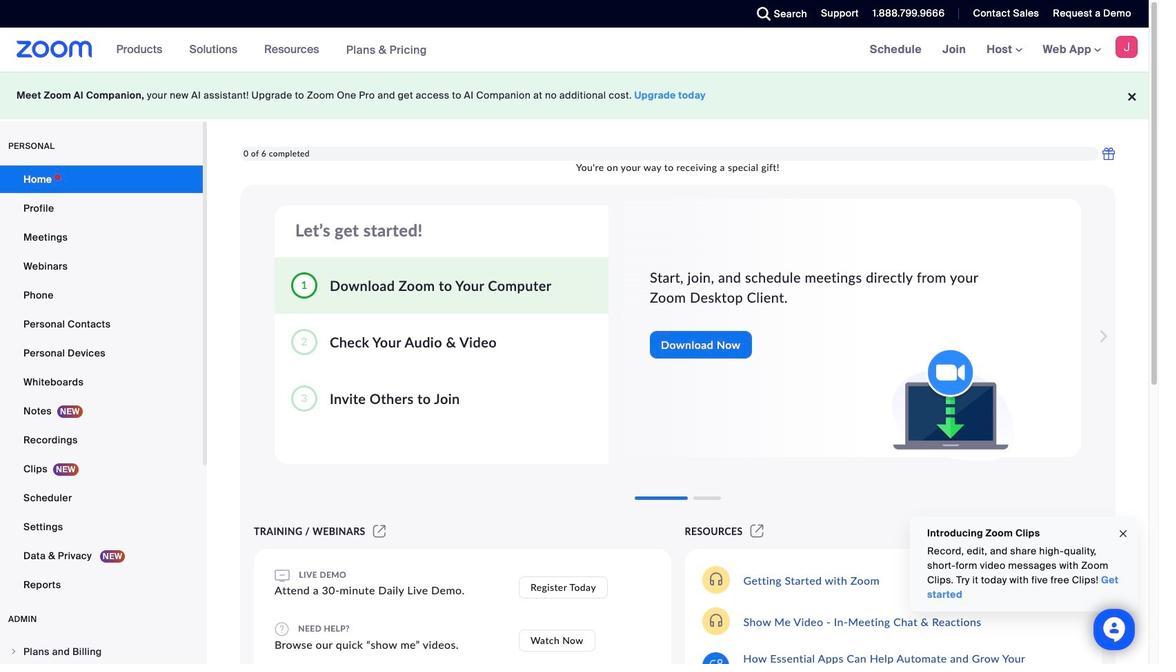 Task type: locate. For each thing, give the bounding box(es) containing it.
zoom logo image
[[17, 41, 92, 58]]

footer
[[0, 72, 1149, 119]]

close image
[[1118, 526, 1129, 542]]

menu item
[[0, 639, 203, 665]]

banner
[[0, 28, 1149, 72]]

next image
[[1092, 323, 1111, 351]]

product information navigation
[[106, 28, 438, 72]]

meetings navigation
[[860, 28, 1149, 72]]

window new image
[[371, 526, 388, 538]]



Task type: vqa. For each thing, say whether or not it's contained in the screenshot.
Profile picture
yes



Task type: describe. For each thing, give the bounding box(es) containing it.
profile picture image
[[1116, 36, 1138, 58]]

personal menu menu
[[0, 166, 203, 600]]

window new image
[[749, 526, 766, 538]]

right image
[[10, 648, 18, 656]]



